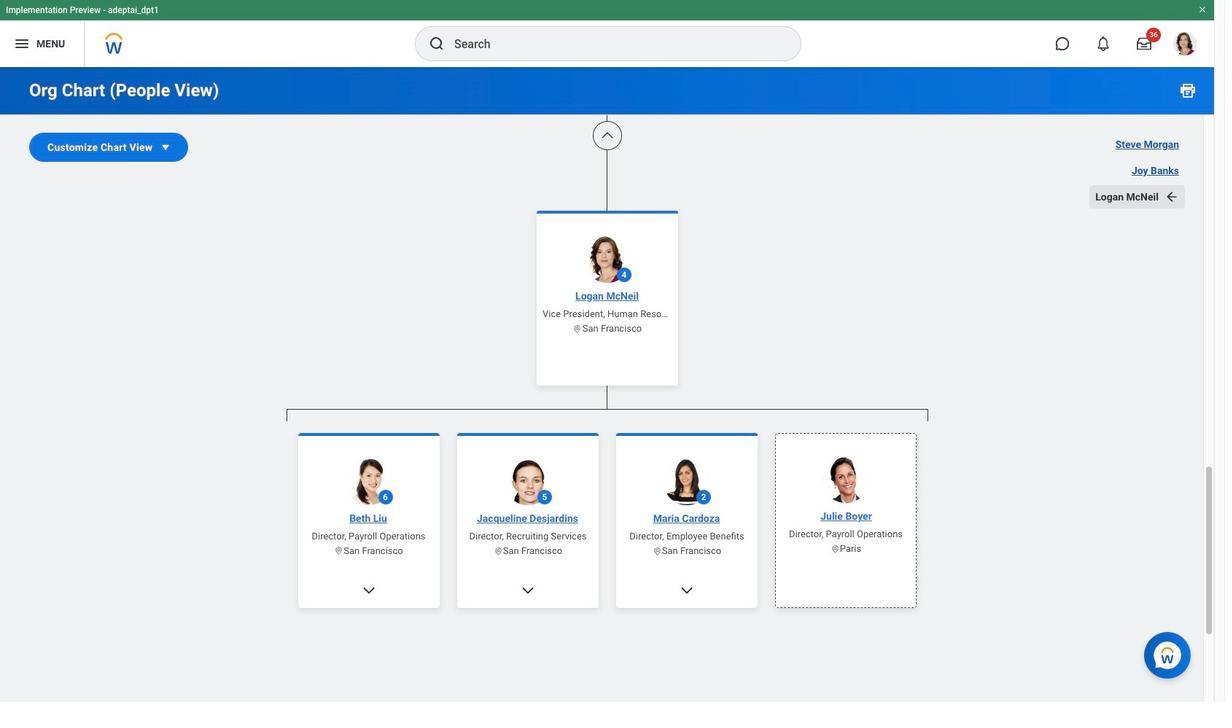 Task type: locate. For each thing, give the bounding box(es) containing it.
location image
[[573, 324, 582, 333], [831, 544, 840, 554], [334, 547, 344, 556], [653, 547, 662, 556]]

justify image
[[13, 35, 31, 53]]

notifications large image
[[1097, 36, 1111, 51]]

chevron down image
[[362, 583, 376, 598], [521, 583, 535, 598], [680, 583, 694, 598]]

banner
[[0, 0, 1215, 67]]

1 horizontal spatial chevron down image
[[521, 583, 535, 598]]

0 horizontal spatial chevron down image
[[362, 583, 376, 598]]

close environment banner image
[[1199, 5, 1208, 14]]

2 horizontal spatial chevron down image
[[680, 583, 694, 598]]

caret down image
[[159, 140, 173, 155]]

main content
[[0, 0, 1215, 703]]

1 chevron down image from the left
[[362, 583, 376, 598]]

chevron up image
[[600, 128, 615, 143]]

2 chevron down image from the left
[[521, 583, 535, 598]]

arrow left image
[[1165, 190, 1180, 204]]

print org chart image
[[1180, 82, 1197, 99]]

3 chevron down image from the left
[[680, 583, 694, 598]]

profile logan mcneil image
[[1174, 32, 1197, 58]]



Task type: vqa. For each thing, say whether or not it's contained in the screenshot.
"Employee's Photo (Maximilian Schneider)" to the bottom
no



Task type: describe. For each thing, give the bounding box(es) containing it.
Search Workday  search field
[[455, 28, 771, 60]]

logan mcneil, logan mcneil, 4 direct reports element
[[286, 421, 929, 703]]

search image
[[428, 35, 446, 53]]

inbox large image
[[1138, 36, 1152, 51]]

location image
[[493, 547, 503, 556]]



